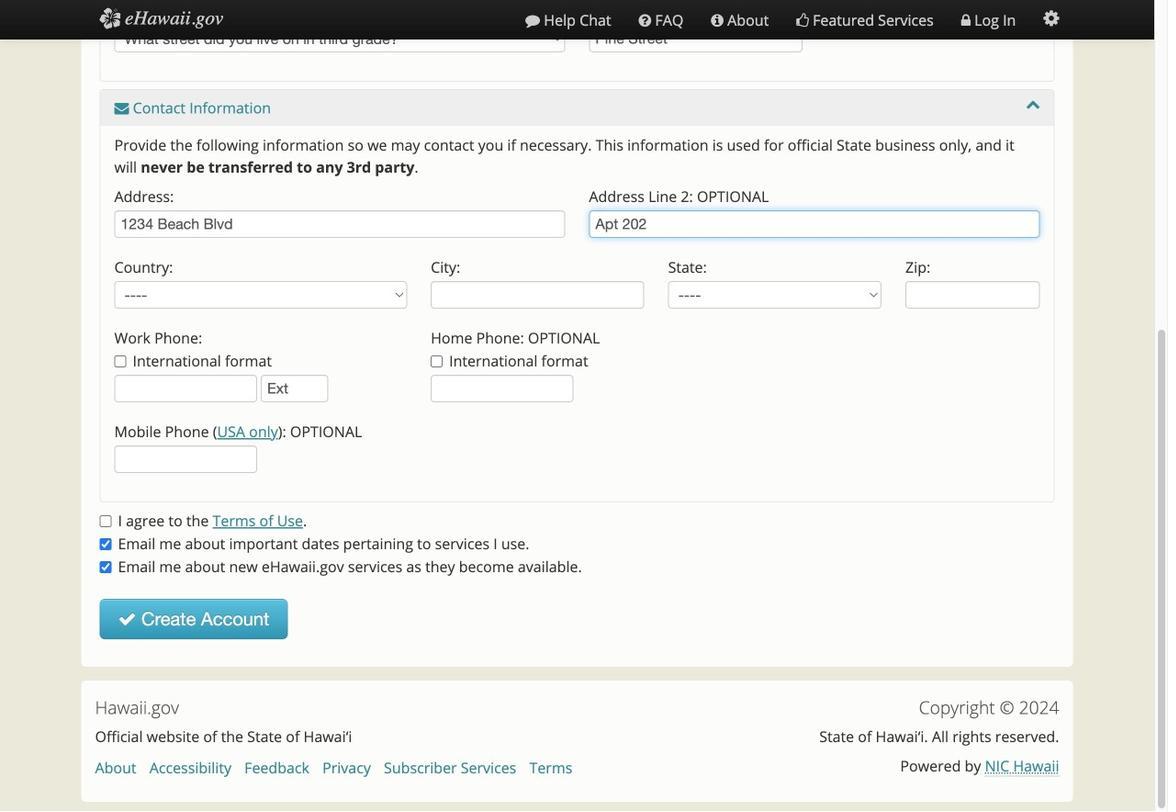 Task type: describe. For each thing, give the bounding box(es) containing it.
chevron up image
[[1027, 97, 1040, 112]]

Ext telephone field
[[261, 375, 328, 402]]

chat image
[[526, 13, 540, 28]]

info sign image
[[711, 13, 724, 28]]

envelope alt image
[[114, 101, 129, 116]]

ok image
[[118, 610, 136, 628]]

thumbs up image
[[797, 13, 809, 28]]



Task type: locate. For each thing, give the bounding box(es) containing it.
None checkbox
[[431, 355, 443, 367], [100, 515, 112, 527], [431, 355, 443, 367], [100, 515, 112, 527]]

frequently ask questions image
[[639, 13, 652, 28]]

None text field
[[589, 25, 803, 52], [114, 210, 565, 238], [431, 281, 645, 309], [589, 25, 803, 52], [114, 210, 565, 238], [431, 281, 645, 309]]

cog image
[[1044, 9, 1060, 28]]

lock image
[[962, 13, 971, 28]]

None telephone field
[[114, 445, 257, 473]]

None telephone field
[[114, 375, 257, 402], [431, 375, 574, 402], [114, 375, 257, 402], [431, 375, 574, 402]]

None text field
[[589, 210, 1040, 238], [906, 281, 1040, 309], [589, 210, 1040, 238], [906, 281, 1040, 309]]

None checkbox
[[114, 355, 126, 367], [100, 538, 112, 550], [100, 561, 112, 573], [114, 355, 126, 367], [100, 538, 112, 550], [100, 561, 112, 573]]

main content
[[81, 0, 1073, 667]]



Task type: vqa. For each thing, say whether or not it's contained in the screenshot.
OK image
yes



